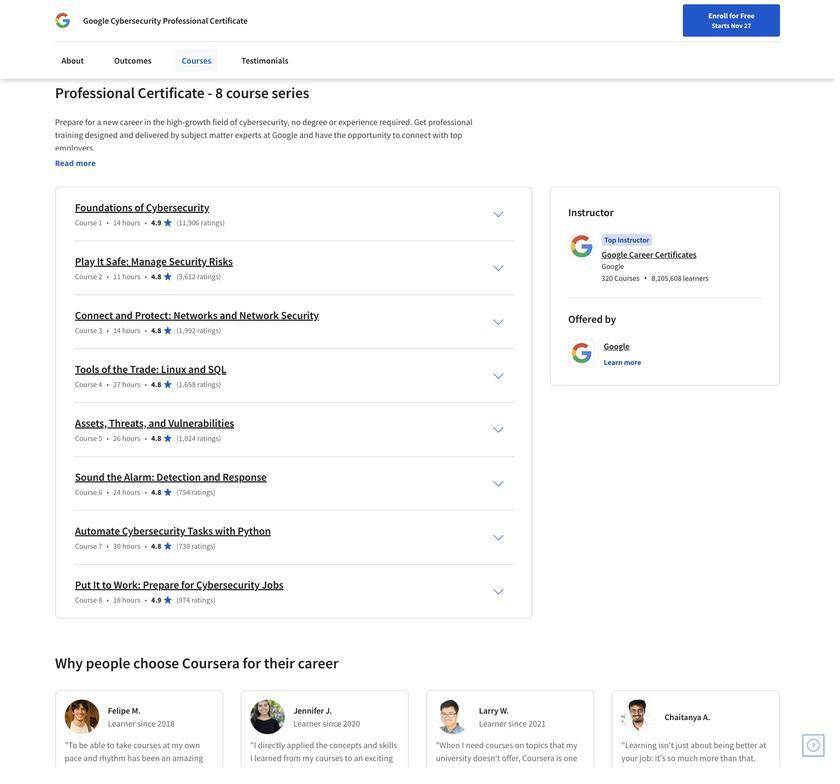Task type: describe. For each thing, give the bounding box(es) containing it.
allows
[[656, 766, 679, 768]]

( 738 ratings )
[[176, 542, 215, 552]]

your for performance
[[185, 16, 201, 27]]

since for m.
[[137, 719, 156, 730]]

jobs
[[262, 579, 284, 592]]

the inside "i directly applied the concepts and skills i learned from my courses to an exciting new project at work."
[[316, 740, 328, 751]]

my for at
[[172, 740, 183, 751]]

"to be able to take courses at my own pace and rhythm has been an amazing experience. i can learn whenever it fi
[[65, 740, 203, 768]]

at inside "to be able to take courses at my own pace and rhythm has been an amazing experience. i can learn whenever it fi
[[163, 740, 170, 751]]

offered by
[[568, 313, 616, 326]]

at inside "i directly applied the concepts and skills i learned from my courses to an exciting new project at work."
[[295, 766, 302, 768]]

go."
[[510, 766, 523, 768]]

for up 974
[[181, 579, 194, 592]]

the inside "when i need courses on topics that my university doesn't offer, coursera is one of the best places to go."
[[445, 766, 457, 768]]

"when i need courses on topics that my university doesn't offer, coursera is one of the best places to go."
[[436, 740, 578, 768]]

read more button
[[55, 158, 96, 169]]

and inside "i directly applied the concepts and skills i learned from my courses to an exciting new project at work."
[[364, 740, 377, 751]]

better
[[736, 740, 758, 751]]

directly
[[258, 740, 285, 751]]

your for job:
[[622, 753, 638, 764]]

• right 3
[[107, 326, 109, 336]]

) for detection
[[213, 488, 215, 498]]

hours for and
[[122, 434, 140, 444]]

more inside "learning isn't just about being better at your job: it's so much more than that. coursera allows me to learn witho
[[700, 753, 719, 764]]

0 horizontal spatial on
[[103, 16, 112, 27]]

cybersecurity up outcomes link
[[111, 15, 161, 26]]

"i
[[250, 740, 256, 751]]

1 horizontal spatial in
[[177, 16, 183, 27]]

no
[[291, 117, 301, 127]]

cybersecurity up 738
[[122, 525, 185, 538]]

) for manage
[[219, 272, 221, 282]]

coursera career certificate image
[[576, 0, 756, 60]]

employers.
[[55, 143, 95, 153]]

) for with
[[213, 542, 215, 552]]

• right 2
[[107, 272, 109, 282]]

outcomes link
[[108, 49, 158, 72]]

play it safe: manage security risks link
[[75, 255, 233, 268]]

learn more button
[[604, 357, 641, 368]]

w.
[[500, 706, 509, 717]]

27 inside enroll for free starts nov 27
[[744, 21, 751, 30]]

• down protect:
[[145, 326, 147, 336]]

with inside prepare for a new career in the high-growth field of cybersecurity, no degree or experience required. get professional training designed and delivered by subject matter experts at google and have the opportunity to connect with top employers. read more
[[433, 130, 449, 140]]

ratings for with
[[192, 542, 213, 552]]

for inside enroll for free starts nov 27
[[730, 11, 739, 21]]

or
[[329, 117, 337, 127]]

and right media
[[161, 16, 175, 27]]

( 3,612 ratings )
[[176, 272, 221, 282]]

me
[[681, 766, 692, 768]]

my inside "i directly applied the concepts and skills i learned from my courses to an exciting new project at work."
[[303, 753, 314, 764]]

• inside top instructor google career certificates google 320 courses • 8,105,608 learners
[[644, 273, 647, 284]]

felipe m. learner since 2018
[[108, 706, 175, 730]]

• down trade:
[[145, 380, 147, 390]]

their
[[264, 654, 295, 674]]

8,105,608
[[652, 274, 682, 283]]

a
[[97, 117, 101, 127]]

to inside "to be able to take courses at my own pace and rhythm has been an amazing experience. i can learn whenever it fi
[[107, 740, 114, 751]]

and up ( 1,658 ratings )
[[188, 363, 206, 376]]

can
[[112, 766, 125, 768]]

0 vertical spatial security
[[169, 255, 207, 268]]

it inside "to be able to take courses at my own pace and rhythm has been an amazing experience. i can learn whenever it fi
[[184, 766, 189, 768]]

learn for more
[[703, 766, 721, 768]]

since for w.
[[509, 719, 527, 730]]

so
[[668, 753, 676, 764]]

4.8 for and
[[151, 434, 161, 444]]

much
[[678, 753, 698, 764]]

safe:
[[106, 255, 129, 268]]

0 horizontal spatial 27
[[113, 380, 121, 390]]

0 horizontal spatial 8
[[99, 596, 102, 606]]

• right 7
[[107, 542, 109, 552]]

why
[[55, 654, 83, 674]]

tools of the trade: linux and sql link
[[75, 363, 226, 376]]

the up delivered
[[153, 117, 165, 127]]

26
[[113, 434, 121, 444]]

0 horizontal spatial with
[[215, 525, 236, 538]]

amazing
[[172, 753, 203, 764]]

738
[[179, 542, 190, 552]]

connect
[[75, 309, 113, 322]]

for left their
[[243, 654, 261, 674]]

experts
[[235, 130, 262, 140]]

google cybersecurity professional certificate
[[83, 15, 248, 26]]

4.8 for tasks
[[151, 542, 161, 552]]

put it to work: prepare for cybersecurity jobs
[[75, 579, 284, 592]]

networks
[[173, 309, 218, 322]]

top instructor google career certificates google 320 courses • 8,105,608 learners
[[602, 235, 709, 284]]

free
[[741, 11, 755, 21]]

and up ( 754 ratings ) at bottom
[[203, 471, 221, 484]]

best
[[459, 766, 474, 768]]

) for work:
[[213, 596, 215, 606]]

just
[[676, 740, 689, 751]]

• right 1
[[107, 218, 109, 228]]

professional
[[428, 117, 473, 127]]

0 horizontal spatial it
[[96, 16, 101, 27]]

media
[[137, 16, 159, 27]]

ratings for networks
[[197, 326, 219, 336]]

need
[[466, 740, 484, 751]]

learned
[[254, 753, 282, 764]]

of up course 1 • 14 hours •
[[135, 201, 144, 214]]

university
[[436, 753, 472, 764]]

people
[[86, 654, 130, 674]]

testimonials
[[242, 55, 289, 66]]

to inside "i directly applied the concepts and skills i learned from my courses to an exciting new project at work."
[[345, 753, 352, 764]]

google up learn
[[604, 341, 630, 352]]

4.8 for alarm:
[[151, 488, 161, 498]]

places
[[476, 766, 499, 768]]

cybersecurity up 11,906
[[146, 201, 209, 214]]

the up 24
[[107, 471, 122, 484]]

2018
[[157, 719, 175, 730]]

work."
[[304, 766, 327, 768]]

prepare for a new career in the high-growth field of cybersecurity, no degree or experience required. get professional training designed and delivered by subject matter experts at google and have the opportunity to connect with top employers. read more
[[55, 117, 474, 168]]

the down the or
[[334, 130, 346, 140]]

on inside "when i need courses on topics that my university doesn't offer, coursera is one of the best places to go."
[[515, 740, 524, 751]]

new inside "i directly applied the concepts and skills i learned from my courses to an exciting new project at work."
[[250, 766, 266, 768]]

take
[[116, 740, 132, 751]]

by inside prepare for a new career in the high-growth field of cybersecurity, no degree or experience required. get professional training designed and delivered by subject matter experts at google and have the opportunity to connect with top employers. read more
[[171, 130, 179, 140]]

in inside prepare for a new career in the high-growth field of cybersecurity, no degree or experience required. get professional training designed and delivered by subject matter experts at google and have the opportunity to connect with top employers. read more
[[144, 117, 151, 127]]

series
[[272, 83, 309, 103]]

google down top
[[602, 249, 628, 260]]

topics
[[526, 740, 548, 751]]

4
[[99, 380, 102, 390]]

• right 5 at bottom
[[107, 434, 109, 444]]

course for connect
[[75, 326, 97, 336]]

career inside prepare for a new career in the high-growth field of cybersecurity, no degree or experience required. get professional training designed and delivered by subject matter experts at google and have the opportunity to connect with top employers. read more
[[120, 117, 143, 127]]

hours for safe:
[[122, 272, 140, 282]]

and right threats,
[[149, 417, 166, 430]]

linux
[[161, 363, 186, 376]]

prepare inside prepare for a new career in the high-growth field of cybersecurity, no degree or experience required. get professional training designed and delivered by subject matter experts at google and have the opportunity to connect with top employers. read more
[[55, 117, 83, 127]]

) for networks
[[219, 326, 221, 336]]

courses inside "i directly applied the concepts and skills i learned from my courses to an exciting new project at work."
[[316, 753, 343, 764]]

• right 4
[[107, 380, 109, 390]]

• right 6 on the bottom of the page
[[107, 488, 109, 498]]

2
[[99, 272, 102, 282]]

network
[[239, 309, 279, 322]]

1,658
[[179, 380, 196, 390]]

about link
[[55, 49, 90, 72]]

• right 30
[[145, 542, 147, 552]]

learner for felipe
[[108, 719, 136, 730]]

0 horizontal spatial certificate
[[138, 83, 205, 103]]

and down degree
[[299, 130, 313, 140]]

( 974 ratings )
[[176, 596, 215, 606]]

outcomes
[[114, 55, 152, 66]]

exciting
[[365, 753, 393, 764]]

learn for has
[[127, 766, 145, 768]]

course for sound
[[75, 488, 97, 498]]

course for foundations
[[75, 218, 97, 228]]

required.
[[379, 117, 412, 127]]

it for safe:
[[97, 255, 104, 268]]

754
[[179, 488, 190, 498]]

) right 11,906
[[223, 218, 225, 228]]

professional certificate - 8 course series
[[55, 83, 309, 103]]

google up 320
[[602, 262, 624, 272]]

4.8 for safe:
[[151, 272, 161, 282]]

"to
[[65, 740, 77, 751]]

top
[[605, 235, 616, 245]]

0 vertical spatial coursera
[[182, 654, 240, 674]]

• down alarm:
[[145, 488, 147, 498]]

automate
[[75, 525, 120, 538]]

• down assets, threats, and vulnerabilities link
[[145, 434, 147, 444]]

google career certificates image
[[570, 235, 594, 259]]

degree
[[302, 117, 327, 127]]

( for vulnerabilities
[[176, 434, 179, 444]]

a.
[[703, 712, 710, 723]]

) for trade:
[[219, 380, 221, 390]]

google image
[[55, 13, 70, 28]]

ratings right 11,906
[[201, 218, 223, 228]]

it for to
[[93, 579, 100, 592]]

4.8 for protect:
[[151, 326, 161, 336]]

threats,
[[109, 417, 147, 430]]

course for tools
[[75, 380, 97, 390]]

from
[[284, 753, 301, 764]]

to up course 8 • 18 hours •
[[102, 579, 112, 592]]

more inside button
[[624, 358, 641, 368]]

to inside "when i need courses on topics that my university doesn't offer, coursera is one of the best places to go."
[[500, 766, 508, 768]]

1,024
[[179, 434, 196, 444]]

chaitanya
[[665, 712, 702, 723]]

offered
[[568, 313, 603, 326]]

felipe
[[108, 706, 130, 717]]

course for automate
[[75, 542, 97, 552]]

7
[[99, 542, 102, 552]]

than
[[721, 753, 737, 764]]

( for trade:
[[176, 380, 179, 390]]

ratings for trade:
[[197, 380, 219, 390]]

isn't
[[659, 740, 674, 751]]

at inside prepare for a new career in the high-growth field of cybersecurity, no degree or experience required. get professional training designed and delivered by subject matter experts at google and have the opportunity to connect with top employers. read more
[[263, 130, 270, 140]]

to inside "learning isn't just about being better at your job: it's so much more than that. coursera allows me to learn witho
[[694, 766, 701, 768]]



Task type: vqa. For each thing, say whether or not it's contained in the screenshot.
I within "To be able to take courses at my own pace and rhythm has been an amazing experience. I can learn whenever it fi
yes



Task type: locate. For each thing, give the bounding box(es) containing it.
27 right 4
[[113, 380, 121, 390]]

since down w.
[[509, 719, 527, 730]]

1 horizontal spatial it
[[184, 766, 189, 768]]

3 ( from the top
[[176, 326, 179, 336]]

) down vulnerabilities
[[219, 434, 221, 444]]

for up nov
[[730, 11, 739, 21]]

i down "i
[[250, 753, 253, 764]]

doesn't
[[473, 753, 500, 764]]

1 vertical spatial 27
[[113, 380, 121, 390]]

been
[[142, 753, 160, 764]]

help center image
[[807, 740, 820, 753]]

4 course from the top
[[75, 380, 97, 390]]

connect and protect: networks and network security
[[75, 309, 319, 322]]

instructor inside top instructor google career certificates google 320 courses • 8,105,608 learners
[[618, 235, 650, 245]]

1 vertical spatial coursera
[[522, 753, 555, 764]]

ratings right 974
[[192, 596, 213, 606]]

8 left 18
[[99, 596, 102, 606]]

14 right 3
[[113, 326, 121, 336]]

sound the alarm: detection and response link
[[75, 471, 267, 484]]

1 horizontal spatial instructor
[[618, 235, 650, 245]]

14 for foundations
[[113, 218, 121, 228]]

1 horizontal spatial courses
[[316, 753, 343, 764]]

that.
[[739, 753, 756, 764]]

2 horizontal spatial since
[[509, 719, 527, 730]]

1,992
[[179, 326, 196, 336]]

opportunity
[[348, 130, 391, 140]]

hours for alarm:
[[122, 488, 140, 498]]

1 vertical spatial it
[[93, 579, 100, 592]]

courses inside "to be able to take courses at my own pace and rhythm has been an amazing experience. i can learn whenever it fi
[[133, 740, 161, 751]]

sql
[[208, 363, 226, 376]]

2 course from the top
[[75, 272, 97, 282]]

• left 8,105,608
[[644, 273, 647, 284]]

-
[[208, 83, 212, 103]]

( for networks
[[176, 326, 179, 336]]

security up 3,612
[[169, 255, 207, 268]]

learn inside "learning isn't just about being better at your job: it's so much more than that. coursera allows me to learn witho
[[703, 766, 721, 768]]

course 2 • 11 hours •
[[75, 272, 147, 282]]

professional right media
[[163, 15, 208, 26]]

2 horizontal spatial i
[[462, 740, 464, 751]]

it
[[97, 255, 104, 268], [93, 579, 100, 592]]

choose
[[133, 654, 179, 674]]

courses
[[133, 740, 161, 751], [486, 740, 513, 751], [316, 753, 343, 764]]

1 horizontal spatial 8
[[215, 83, 223, 103]]

4.8 down automate cybersecurity tasks with python link
[[151, 542, 161, 552]]

0 horizontal spatial new
[[103, 117, 118, 127]]

0 horizontal spatial career
[[120, 117, 143, 127]]

1
[[99, 218, 102, 228]]

it down amazing
[[184, 766, 189, 768]]

0 vertical spatial it
[[97, 255, 104, 268]]

ratings for work:
[[192, 596, 213, 606]]

trade:
[[130, 363, 159, 376]]

8 course from the top
[[75, 596, 97, 606]]

3 hours from the top
[[122, 326, 140, 336]]

1 vertical spatial professional
[[55, 83, 135, 103]]

for inside prepare for a new career in the high-growth field of cybersecurity, no degree or experience required. get professional training designed and delivered by subject matter experts at google and have the opportunity to connect with top employers. read more
[[85, 117, 95, 127]]

None search field
[[154, 7, 391, 28]]

) down risks
[[219, 272, 221, 282]]

5
[[99, 434, 102, 444]]

by down high-
[[171, 130, 179, 140]]

1 horizontal spatial an
[[354, 753, 363, 764]]

( down foundations of cybersecurity
[[176, 218, 179, 228]]

learn
[[127, 766, 145, 768], [703, 766, 721, 768]]

learn down has on the left bottom of the page
[[127, 766, 145, 768]]

1 vertical spatial certificate
[[138, 83, 205, 103]]

1 horizontal spatial more
[[624, 358, 641, 368]]

) for vulnerabilities
[[219, 434, 221, 444]]

hours
[[122, 218, 140, 228], [122, 272, 140, 282], [122, 326, 140, 336], [122, 380, 140, 390], [122, 434, 140, 444], [122, 488, 140, 498], [122, 542, 140, 552], [122, 596, 140, 606]]

( down put it to work: prepare for cybersecurity jobs
[[176, 596, 179, 606]]

by right offered
[[605, 313, 616, 326]]

1 horizontal spatial i
[[250, 753, 253, 764]]

applied
[[287, 740, 314, 751]]

2 vertical spatial more
[[700, 753, 719, 764]]

cybersecurity up ( 974 ratings )
[[196, 579, 260, 592]]

6 hours from the top
[[122, 488, 140, 498]]

2 14 from the top
[[113, 326, 121, 336]]

5 course from the top
[[75, 434, 97, 444]]

1 horizontal spatial with
[[433, 130, 449, 140]]

i inside "i directly applied the concepts and skills i learned from my courses to an exciting new project at work."
[[250, 753, 253, 764]]

it right share
[[96, 16, 101, 27]]

0 horizontal spatial professional
[[55, 83, 135, 103]]

courses up been
[[133, 740, 161, 751]]

chaitanya a.
[[665, 712, 710, 723]]

2 4.9 from the top
[[151, 596, 161, 606]]

course left 7
[[75, 542, 97, 552]]

and left network at the left top of the page
[[220, 309, 237, 322]]

courses inside top instructor google career certificates google 320 courses • 8,105,608 learners
[[615, 274, 640, 283]]

the up the course 4 • 27 hours •
[[113, 363, 128, 376]]

"learning
[[622, 740, 657, 751]]

to down required. on the top of page
[[393, 130, 400, 140]]

4.8 down the tools of the trade: linux and sql
[[151, 380, 161, 390]]

1 horizontal spatial prepare
[[143, 579, 179, 592]]

rhythm
[[99, 753, 126, 764]]

0 vertical spatial your
[[185, 16, 201, 27]]

0 vertical spatial instructor
[[568, 206, 614, 219]]

connect and protect: networks and network security link
[[75, 309, 319, 322]]

0 horizontal spatial coursera
[[182, 654, 240, 674]]

3 since from the left
[[509, 719, 527, 730]]

1 4.8 from the top
[[151, 272, 161, 282]]

7 course from the top
[[75, 542, 97, 552]]

python
[[238, 525, 271, 538]]

course 4 • 27 hours •
[[75, 380, 147, 390]]

0 horizontal spatial security
[[169, 255, 207, 268]]

career
[[120, 117, 143, 127], [298, 654, 339, 674]]

( 1,658 ratings )
[[176, 380, 221, 390]]

hours right 30
[[122, 542, 140, 552]]

manage
[[131, 255, 167, 268]]

prepare up the training
[[55, 117, 83, 127]]

5 hours from the top
[[122, 434, 140, 444]]

tools
[[75, 363, 99, 376]]

6 4.8 from the top
[[151, 542, 161, 552]]

0 horizontal spatial my
[[172, 740, 183, 751]]

get
[[414, 117, 427, 127]]

courses up -
[[182, 55, 211, 66]]

7 hours from the top
[[122, 542, 140, 552]]

1 horizontal spatial career
[[298, 654, 339, 674]]

•
[[107, 218, 109, 228], [145, 218, 147, 228], [107, 272, 109, 282], [145, 272, 147, 282], [644, 273, 647, 284], [107, 326, 109, 336], [145, 326, 147, 336], [107, 380, 109, 390], [145, 380, 147, 390], [107, 434, 109, 444], [145, 434, 147, 444], [107, 488, 109, 498], [145, 488, 147, 498], [107, 542, 109, 552], [145, 542, 147, 552], [107, 596, 109, 606], [145, 596, 147, 606]]

certificate up high-
[[138, 83, 205, 103]]

larry
[[479, 706, 499, 717]]

1 learn from the left
[[127, 766, 145, 768]]

0 vertical spatial 14
[[113, 218, 121, 228]]

google
[[83, 15, 109, 26], [272, 130, 298, 140], [602, 249, 628, 260], [602, 262, 624, 272], [604, 341, 630, 352]]

0 vertical spatial 8
[[215, 83, 223, 103]]

1 horizontal spatial certificate
[[210, 15, 248, 26]]

by
[[171, 130, 179, 140], [605, 313, 616, 326]]

able
[[90, 740, 105, 751]]

training
[[55, 130, 83, 140]]

course left 2
[[75, 272, 97, 282]]

protect:
[[135, 309, 171, 322]]

1 horizontal spatial by
[[605, 313, 616, 326]]

share
[[73, 16, 94, 27]]

learners
[[683, 274, 709, 283]]

my for that
[[566, 740, 578, 751]]

4 hours from the top
[[122, 380, 140, 390]]

hours for cybersecurity
[[122, 218, 140, 228]]

hours for the
[[122, 380, 140, 390]]

7 ( from the top
[[176, 542, 179, 552]]

0 vertical spatial 27
[[744, 21, 751, 30]]

5 ( from the top
[[176, 434, 179, 444]]

0 vertical spatial new
[[103, 117, 118, 127]]

detection
[[157, 471, 201, 484]]

and inside "to be able to take courses at my own pace and rhythm has been an amazing experience. i can learn whenever it fi
[[84, 753, 97, 764]]

nov
[[731, 21, 743, 30]]

0 vertical spatial courses
[[182, 55, 211, 66]]

1 vertical spatial more
[[624, 358, 641, 368]]

it right put
[[93, 579, 100, 592]]

i inside "when i need courses on topics that my university doesn't offer, coursera is one of the best places to go."
[[462, 740, 464, 751]]

response
[[223, 471, 267, 484]]

high-
[[167, 117, 185, 127]]

1 horizontal spatial security
[[281, 309, 319, 322]]

1 14 from the top
[[113, 218, 121, 228]]

subject
[[181, 130, 207, 140]]

1 ( from the top
[[176, 218, 179, 228]]

( down 'linux'
[[176, 380, 179, 390]]

11
[[113, 272, 121, 282]]

1 learner from the left
[[108, 719, 136, 730]]

learner down jennifer
[[294, 719, 321, 730]]

assets, threats, and vulnerabilities link
[[75, 417, 234, 430]]

2 horizontal spatial learner
[[479, 719, 507, 730]]

google inside prepare for a new career in the high-growth field of cybersecurity, no degree or experience required. get professional training designed and delivered by subject matter experts at google and have the opportunity to connect with top employers. read more
[[272, 130, 298, 140]]

hours down trade:
[[122, 380, 140, 390]]

4.9 for to
[[151, 596, 161, 606]]

coursera image
[[13, 9, 81, 26]]

1 horizontal spatial your
[[622, 753, 638, 764]]

2 horizontal spatial my
[[566, 740, 578, 751]]

learner inside jennifer j. learner since 2020
[[294, 719, 321, 730]]

3 course from the top
[[75, 326, 97, 336]]

) down sql
[[219, 380, 221, 390]]

0 horizontal spatial learn
[[127, 766, 145, 768]]

of inside "when i need courses on topics that my university doesn't offer, coursera is one of the best places to go."
[[436, 766, 443, 768]]

2 an from the left
[[354, 753, 363, 764]]

1 vertical spatial 14
[[113, 326, 121, 336]]

4.8 down protect:
[[151, 326, 161, 336]]

6 ( from the top
[[176, 488, 179, 498]]

show notifications image
[[690, 13, 703, 26]]

it
[[96, 16, 101, 27], [184, 766, 189, 768]]

0 horizontal spatial your
[[185, 16, 201, 27]]

14 for connect
[[113, 326, 121, 336]]

read
[[55, 158, 74, 168]]

ratings for manage
[[197, 272, 219, 282]]

an up whenever
[[162, 753, 171, 764]]

ratings right 754
[[192, 488, 213, 498]]

learner inside the felipe m. learner since 2018
[[108, 719, 136, 730]]

0 vertical spatial with
[[433, 130, 449, 140]]

my inside "to be able to take courses at my own pace and rhythm has been an amazing experience. i can learn whenever it fi
[[172, 740, 183, 751]]

i inside "to be able to take courses at my own pace and rhythm has been an amazing experience. i can learn whenever it fi
[[108, 766, 110, 768]]

the down university
[[445, 766, 457, 768]]

courses inside "when i need courses on topics that my university doesn't offer, coursera is one of the best places to go."
[[486, 740, 513, 751]]

learner for jennifer
[[294, 719, 321, 730]]

to inside prepare for a new career in the high-growth field of cybersecurity, no degree or experience required. get professional training designed and delivered by subject matter experts at google and have the opportunity to connect with top employers. read more
[[393, 130, 400, 140]]

1 vertical spatial prepare
[[143, 579, 179, 592]]

at up whenever
[[163, 740, 170, 751]]

and right designed
[[120, 130, 133, 140]]

• left 18
[[107, 596, 109, 606]]

0 vertical spatial on
[[103, 16, 112, 27]]

my up the one
[[566, 740, 578, 751]]

menu item
[[609, 11, 678, 46]]

( down assets, threats, and vulnerabilities link
[[176, 434, 179, 444]]

1 an from the left
[[162, 753, 171, 764]]

) down connect and protect: networks and network security link
[[219, 326, 221, 336]]

1 vertical spatial security
[[281, 309, 319, 322]]

tools of the trade: linux and sql
[[75, 363, 226, 376]]

1 vertical spatial by
[[605, 313, 616, 326]]

1 horizontal spatial on
[[515, 740, 524, 751]]

hours for to
[[122, 596, 140, 606]]

( for work:
[[176, 596, 179, 606]]

0 vertical spatial by
[[171, 130, 179, 140]]

0 horizontal spatial more
[[76, 158, 96, 168]]

0 horizontal spatial since
[[137, 719, 156, 730]]

2 4.8 from the top
[[151, 326, 161, 336]]

4.9 down foundations of cybersecurity
[[151, 218, 161, 228]]

"i directly applied the concepts and skills i learned from my courses to an exciting new project at work."
[[250, 740, 397, 768]]

m.
[[132, 706, 140, 717]]

0 vertical spatial more
[[76, 158, 96, 168]]

play
[[75, 255, 95, 268]]

vulnerabilities
[[168, 417, 234, 430]]

1 vertical spatial on
[[515, 740, 524, 751]]

320
[[602, 274, 613, 283]]

hours for protect:
[[122, 326, 140, 336]]

instructor up career
[[618, 235, 650, 245]]

new down learned
[[250, 766, 266, 768]]

play it safe: manage security risks
[[75, 255, 233, 268]]

2 learn from the left
[[703, 766, 721, 768]]

ratings for detection
[[192, 488, 213, 498]]

0 horizontal spatial learner
[[108, 719, 136, 730]]

(
[[176, 218, 179, 228], [176, 272, 179, 282], [176, 326, 179, 336], [176, 380, 179, 390], [176, 434, 179, 444], [176, 488, 179, 498], [176, 542, 179, 552], [176, 596, 179, 606]]

27
[[744, 21, 751, 30], [113, 380, 121, 390]]

0 horizontal spatial courses
[[133, 740, 161, 751]]

1 hours from the top
[[122, 218, 140, 228]]

ratings down risks
[[197, 272, 219, 282]]

1 horizontal spatial courses
[[615, 274, 640, 283]]

share it on social media and in your performance review
[[73, 16, 275, 27]]

learner for larry
[[479, 719, 507, 730]]

hours down protect:
[[122, 326, 140, 336]]

of up the course 4 • 27 hours •
[[101, 363, 111, 376]]

to up rhythm on the bottom left of the page
[[107, 740, 114, 751]]

1 horizontal spatial new
[[250, 766, 266, 768]]

hours right 18
[[122, 596, 140, 606]]

tasks
[[187, 525, 213, 538]]

hours for tasks
[[122, 542, 140, 552]]

3 learner from the left
[[479, 719, 507, 730]]

0 horizontal spatial i
[[108, 766, 110, 768]]

14 right 1
[[113, 218, 121, 228]]

is
[[556, 753, 562, 764]]

more right learn
[[624, 358, 641, 368]]

1 4.9 from the top
[[151, 218, 161, 228]]

2 since from the left
[[323, 719, 341, 730]]

since inside the felipe m. learner since 2018
[[137, 719, 156, 730]]

1 horizontal spatial professional
[[163, 15, 208, 26]]

career right their
[[298, 654, 339, 674]]

professional up the a
[[55, 83, 135, 103]]

course 3 • 14 hours •
[[75, 326, 147, 336]]

• down foundations of cybersecurity
[[145, 218, 147, 228]]

( down play it safe: manage security risks link
[[176, 272, 179, 282]]

1 vertical spatial your
[[622, 753, 638, 764]]

since inside larry w. learner since 2021
[[509, 719, 527, 730]]

course left 3
[[75, 326, 97, 336]]

course 6 • 24 hours •
[[75, 488, 147, 498]]

your inside "learning isn't just about being better at your job: it's so much more than that. coursera allows me to learn witho
[[622, 753, 638, 764]]

in right media
[[177, 16, 183, 27]]

1 vertical spatial in
[[144, 117, 151, 127]]

an inside "i directly applied the concepts and skills i learned from my courses to an exciting new project at work."
[[354, 753, 363, 764]]

2 horizontal spatial more
[[700, 753, 719, 764]]

4 4.8 from the top
[[151, 434, 161, 444]]

5 4.8 from the top
[[151, 488, 161, 498]]

• right 18
[[145, 596, 147, 606]]

learner inside larry w. learner since 2021
[[479, 719, 507, 730]]

it's
[[655, 753, 666, 764]]

and up experience. on the left bottom of page
[[84, 753, 97, 764]]

( for manage
[[176, 272, 179, 282]]

ratings for vulnerabilities
[[197, 434, 219, 444]]

3 4.8 from the top
[[151, 380, 161, 390]]

coursera
[[182, 654, 240, 674], [522, 753, 555, 764], [622, 766, 654, 768]]

the right the "applied"
[[316, 740, 328, 751]]

0 vertical spatial 4.9
[[151, 218, 161, 228]]

1 vertical spatial career
[[298, 654, 339, 674]]

of inside prepare for a new career in the high-growth field of cybersecurity, no degree or experience required. get professional training designed and delivered by subject matter experts at google and have the opportunity to connect with top employers. read more
[[230, 117, 237, 127]]

2 ( from the top
[[176, 272, 179, 282]]

an inside "to be able to take courses at my own pace and rhythm has been an amazing experience. i can learn whenever it fi
[[162, 753, 171, 764]]

0 vertical spatial professional
[[163, 15, 208, 26]]

my left the own
[[172, 740, 183, 751]]

google left social
[[83, 15, 109, 26]]

• down manage
[[145, 272, 147, 282]]

course down put
[[75, 596, 97, 606]]

google down no
[[272, 130, 298, 140]]

0 vertical spatial it
[[96, 16, 101, 27]]

0 horizontal spatial courses
[[182, 55, 211, 66]]

career
[[629, 249, 654, 260]]

0 vertical spatial career
[[120, 117, 143, 127]]

8 ( from the top
[[176, 596, 179, 606]]

more inside prepare for a new career in the high-growth field of cybersecurity, no degree or experience required. get professional training designed and delivered by subject matter experts at google and have the opportunity to connect with top employers. read more
[[76, 158, 96, 168]]

1 horizontal spatial learner
[[294, 719, 321, 730]]

27 down "free"
[[744, 21, 751, 30]]

( for with
[[176, 542, 179, 552]]

course for play
[[75, 272, 97, 282]]

1 vertical spatial it
[[184, 766, 189, 768]]

0 horizontal spatial instructor
[[568, 206, 614, 219]]

course for assets,
[[75, 434, 97, 444]]

2 vertical spatial i
[[108, 766, 110, 768]]

since inside jennifer j. learner since 2020
[[323, 719, 341, 730]]

0 horizontal spatial prepare
[[55, 117, 83, 127]]

( 1,024 ratings )
[[176, 434, 221, 444]]

with right the tasks
[[215, 525, 236, 538]]

1 horizontal spatial my
[[303, 753, 314, 764]]

have
[[315, 130, 332, 140]]

at inside "learning isn't just about being better at your job: it's so much more than that. coursera allows me to learn witho
[[759, 740, 767, 751]]

and up course 3 • 14 hours •
[[115, 309, 133, 322]]

4.8 down assets, threats, and vulnerabilities link
[[151, 434, 161, 444]]

course left 1
[[75, 218, 97, 228]]

jennifer j. learner since 2020
[[294, 706, 360, 730]]

courses link
[[175, 49, 218, 72]]

instructor
[[568, 206, 614, 219], [618, 235, 650, 245]]

learn more
[[604, 358, 641, 368]]

security right network at the left top of the page
[[281, 309, 319, 322]]

coursera inside "when i need courses on topics that my university doesn't offer, coursera is one of the best places to go."
[[522, 753, 555, 764]]

hours right 11
[[122, 272, 140, 282]]

2 hours from the top
[[122, 272, 140, 282]]

testimonials link
[[235, 49, 295, 72]]

2 horizontal spatial courses
[[486, 740, 513, 751]]

4.8 for the
[[151, 380, 161, 390]]

1 horizontal spatial 27
[[744, 21, 751, 30]]

0 vertical spatial certificate
[[210, 15, 248, 26]]

course for put
[[75, 596, 97, 606]]

course left 4
[[75, 380, 97, 390]]

an down concepts on the left
[[354, 753, 363, 764]]

1 vertical spatial new
[[250, 766, 266, 768]]

and
[[161, 16, 175, 27], [120, 130, 133, 140], [299, 130, 313, 140], [115, 309, 133, 322], [220, 309, 237, 322], [188, 363, 206, 376], [149, 417, 166, 430], [203, 471, 221, 484], [364, 740, 377, 751], [84, 753, 97, 764]]

in up delivered
[[144, 117, 151, 127]]

being
[[714, 740, 734, 751]]

career up delivered
[[120, 117, 143, 127]]

cybersecurity,
[[239, 117, 290, 127]]

more down about
[[700, 753, 719, 764]]

1 since from the left
[[137, 719, 156, 730]]

delivered
[[135, 130, 169, 140]]

4.9 for cybersecurity
[[151, 218, 161, 228]]

0 horizontal spatial an
[[162, 753, 171, 764]]

2020
[[343, 719, 360, 730]]

since for j.
[[323, 719, 341, 730]]

6 course from the top
[[75, 488, 97, 498]]

and up exciting
[[364, 740, 377, 751]]

ratings down the tasks
[[192, 542, 213, 552]]

hours down foundations of cybersecurity link
[[122, 218, 140, 228]]

1 vertical spatial i
[[250, 753, 253, 764]]

1 horizontal spatial coursera
[[522, 753, 555, 764]]

0 vertical spatial prepare
[[55, 117, 83, 127]]

1 horizontal spatial learn
[[703, 766, 721, 768]]

course left 6 on the bottom of the page
[[75, 488, 97, 498]]

hours right 24
[[122, 488, 140, 498]]

1 vertical spatial instructor
[[618, 235, 650, 245]]

( for detection
[[176, 488, 179, 498]]

new inside prepare for a new career in the high-growth field of cybersecurity, no degree or experience required. get professional training designed and delivered by subject matter experts at google and have the opportunity to connect with top employers. read more
[[103, 117, 118, 127]]

0 vertical spatial i
[[462, 740, 464, 751]]

2 vertical spatial coursera
[[622, 766, 654, 768]]

your left performance
[[185, 16, 201, 27]]

1 horizontal spatial since
[[323, 719, 341, 730]]

course 7 • 30 hours •
[[75, 542, 147, 552]]

0 horizontal spatial in
[[144, 117, 151, 127]]

4 ( from the top
[[176, 380, 179, 390]]

1 vertical spatial with
[[215, 525, 236, 538]]

learn inside "to be able to take courses at my own pace and rhythm has been an amazing experience. i can learn whenever it fi
[[127, 766, 145, 768]]

my inside "when i need courses on topics that my university doesn't offer, coursera is one of the best places to go."
[[566, 740, 578, 751]]

1 course from the top
[[75, 218, 97, 228]]

course
[[226, 83, 269, 103]]

8 hours from the top
[[122, 596, 140, 606]]

) right 974
[[213, 596, 215, 606]]

0 horizontal spatial by
[[171, 130, 179, 140]]

course left 5 at bottom
[[75, 434, 97, 444]]

1 vertical spatial 8
[[99, 596, 102, 606]]

coursera inside "learning isn't just about being better at your job: it's so much more than that. coursera allows me to learn witho
[[622, 766, 654, 768]]

has
[[127, 753, 140, 764]]

2 learner from the left
[[294, 719, 321, 730]]

experience.
[[65, 766, 106, 768]]



